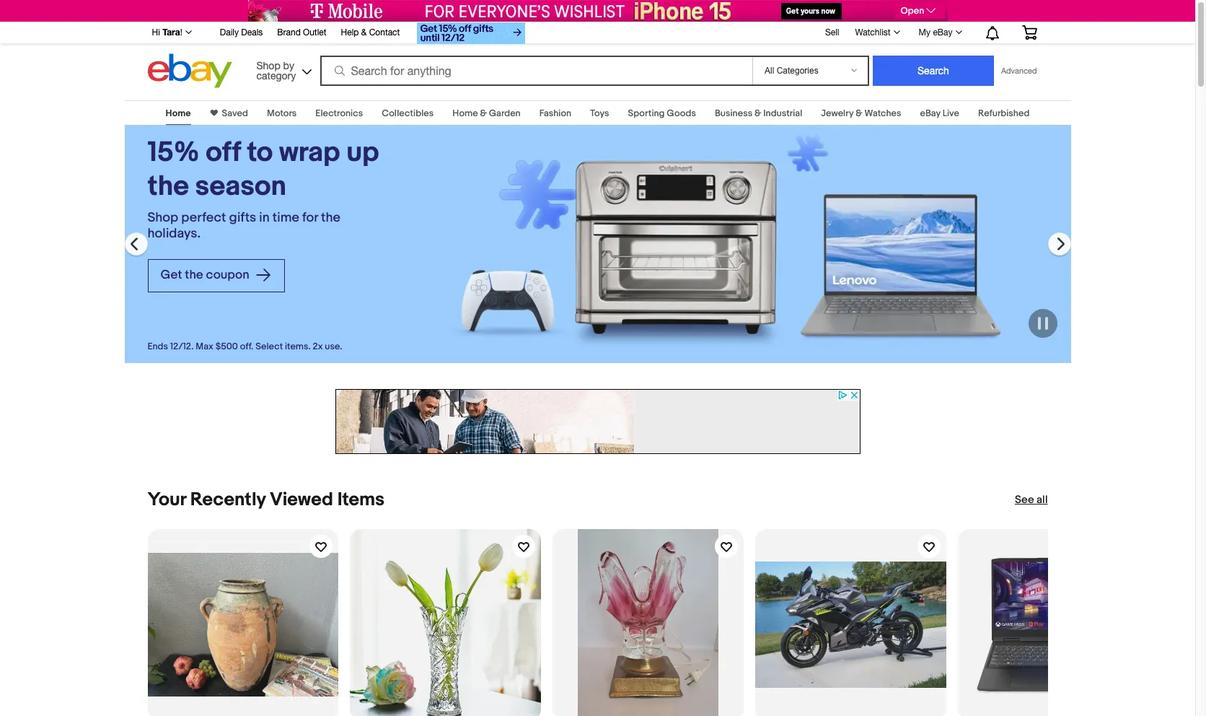 Task type: vqa. For each thing, say whether or not it's contained in the screenshot.
the Ends
yes



Task type: locate. For each thing, give the bounding box(es) containing it.
motors link
[[267, 108, 297, 119]]

1 vertical spatial advertisement region
[[335, 389, 861, 454]]

& left garden
[[480, 108, 487, 119]]

shop by category
[[257, 60, 296, 81]]

& right business
[[755, 108, 762, 119]]

1 home from the left
[[166, 108, 191, 119]]

my ebay
[[919, 27, 953, 38]]

contact
[[369, 27, 400, 38]]

shop by category banner
[[144, 18, 1048, 92]]

sporting goods
[[628, 108, 696, 119]]

ebay live link
[[921, 108, 960, 119]]

0 horizontal spatial home
[[166, 108, 191, 119]]

15%
[[148, 136, 200, 170]]

ebay left live
[[921, 108, 941, 119]]

the up "​​shop"
[[148, 169, 189, 203]]

recently
[[190, 489, 266, 511]]

watchlist
[[856, 27, 891, 38]]

the right for
[[321, 210, 341, 226]]

ebay inside 15% off to wrap up the season main content
[[921, 108, 941, 119]]

0 vertical spatial the
[[148, 169, 189, 203]]

& right help
[[361, 27, 367, 38]]

the inside get the coupon link
[[185, 268, 203, 282]]

2 home from the left
[[453, 108, 478, 119]]

tara
[[163, 27, 180, 38]]

fashion
[[540, 108, 572, 119]]

advertisement region
[[248, 0, 948, 22], [335, 389, 861, 454]]

ebay right the my
[[934, 27, 953, 38]]

daily deals
[[220, 27, 263, 38]]

&
[[361, 27, 367, 38], [480, 108, 487, 119], [755, 108, 762, 119], [856, 108, 863, 119]]

help & contact
[[341, 27, 400, 38]]

!
[[180, 27, 182, 38]]

2 vertical spatial the
[[185, 268, 203, 282]]

perfect
[[181, 210, 226, 226]]

advertisement region inside 15% off to wrap up the season main content
[[335, 389, 861, 454]]

refurbished
[[979, 108, 1030, 119]]

get the coupon link
[[148, 259, 285, 292]]

$500
[[216, 340, 238, 352]]

advanced
[[1002, 66, 1038, 75]]

& right jewelry
[[856, 108, 863, 119]]

Search for anything text field
[[322, 57, 750, 84]]

sporting
[[628, 108, 665, 119]]

viewed
[[270, 489, 333, 511]]

& for garden
[[480, 108, 487, 119]]

daily deals link
[[220, 25, 263, 41]]

15% off to wrap up the season ​​shop perfect gifts in time for the holidays.
[[148, 136, 379, 242]]

the
[[148, 169, 189, 203], [321, 210, 341, 226], [185, 268, 203, 282]]

brand
[[277, 27, 301, 38]]

shop by category button
[[250, 54, 315, 85]]

get the coupon
[[161, 268, 252, 282]]

ends
[[148, 340, 168, 352]]

collectibles link
[[382, 108, 434, 119]]

2x
[[313, 340, 323, 352]]

by
[[283, 60, 294, 71]]

up
[[347, 136, 379, 170]]

hi
[[152, 27, 160, 38]]

home & garden
[[453, 108, 521, 119]]

home up 15%
[[166, 108, 191, 119]]

jewelry & watches link
[[822, 108, 902, 119]]

ebay inside my ebay link
[[934, 27, 953, 38]]

items
[[338, 489, 385, 511]]

15% off to wrap up the season link
[[148, 136, 387, 204]]

home left garden
[[453, 108, 478, 119]]

home for home
[[166, 108, 191, 119]]

the right get
[[185, 268, 203, 282]]

& inside "account" navigation
[[361, 27, 367, 38]]

home & garden link
[[453, 108, 521, 119]]

coupon
[[206, 268, 249, 282]]

jewelry
[[822, 108, 854, 119]]

live
[[943, 108, 960, 119]]

ebay
[[934, 27, 953, 38], [921, 108, 941, 119]]

daily
[[220, 27, 239, 38]]

use.
[[325, 340, 343, 352]]

motors
[[267, 108, 297, 119]]

sporting goods link
[[628, 108, 696, 119]]

collectibles
[[382, 108, 434, 119]]

None submit
[[873, 56, 995, 86]]

garden
[[489, 108, 521, 119]]

watches
[[865, 108, 902, 119]]

your
[[148, 489, 186, 511]]

0 vertical spatial ebay
[[934, 27, 953, 38]]

0 vertical spatial advertisement region
[[248, 0, 948, 22]]

open
[[901, 5, 925, 17]]

category
[[257, 70, 296, 81]]

for
[[302, 210, 318, 226]]

ends 12/12. max $500 off. select items. 2x use.
[[148, 340, 343, 352]]

business
[[715, 108, 753, 119]]

1 horizontal spatial home
[[453, 108, 478, 119]]

your shopping cart image
[[1022, 25, 1038, 40]]

home
[[166, 108, 191, 119], [453, 108, 478, 119]]

ebay live
[[921, 108, 960, 119]]

my ebay link
[[911, 24, 969, 41]]

1 vertical spatial the
[[321, 210, 341, 226]]

home for home & garden
[[453, 108, 478, 119]]

& for contact
[[361, 27, 367, 38]]

1 vertical spatial ebay
[[921, 108, 941, 119]]



Task type: describe. For each thing, give the bounding box(es) containing it.
help
[[341, 27, 359, 38]]

toys link
[[590, 108, 610, 119]]

& for industrial
[[755, 108, 762, 119]]

business & industrial
[[715, 108, 803, 119]]

shop
[[257, 60, 281, 71]]

brand outlet link
[[277, 25, 327, 41]]

electronics
[[316, 108, 363, 119]]

gifts
[[229, 210, 256, 226]]

goods
[[667, 108, 696, 119]]

my
[[919, 27, 931, 38]]

industrial
[[764, 108, 803, 119]]

none submit inside shop by category banner
[[873, 56, 995, 86]]

items.
[[285, 340, 311, 352]]

& for watches
[[856, 108, 863, 119]]

holidays.
[[148, 226, 201, 242]]

business & industrial link
[[715, 108, 803, 119]]

see all
[[1015, 493, 1048, 507]]

advanced link
[[995, 56, 1045, 85]]

refurbished link
[[979, 108, 1030, 119]]

your recently viewed items link
[[148, 489, 385, 511]]

select
[[256, 340, 283, 352]]

wrap
[[279, 136, 340, 170]]

in
[[259, 210, 270, 226]]

electronics link
[[316, 108, 363, 119]]

max
[[196, 340, 213, 352]]

jewelry & watches
[[822, 108, 902, 119]]

off.
[[240, 340, 254, 352]]

your recently viewed items
[[148, 489, 385, 511]]

see all link
[[1015, 493, 1048, 507]]

saved
[[222, 108, 248, 119]]

to
[[247, 136, 273, 170]]

sell link
[[819, 27, 846, 37]]

hi tara !
[[152, 27, 182, 38]]

​​shop
[[148, 210, 178, 226]]

all
[[1037, 493, 1048, 507]]

12/12.
[[170, 340, 194, 352]]

watchlist link
[[848, 24, 907, 41]]

saved link
[[218, 108, 248, 119]]

off
[[206, 136, 241, 170]]

open button
[[895, 3, 945, 19]]

account navigation
[[144, 18, 1048, 46]]

help & contact link
[[341, 25, 400, 41]]

deals
[[241, 27, 263, 38]]

time
[[273, 210, 299, 226]]

get an extra 15% off image
[[417, 22, 526, 44]]

see
[[1015, 493, 1035, 507]]

toys
[[590, 108, 610, 119]]

15% off to wrap up the season main content
[[0, 92, 1196, 716]]

fashion link
[[540, 108, 572, 119]]

sell
[[826, 27, 840, 37]]

get
[[161, 268, 182, 282]]

outlet
[[303, 27, 327, 38]]

brand outlet
[[277, 27, 327, 38]]

season
[[195, 169, 286, 203]]



